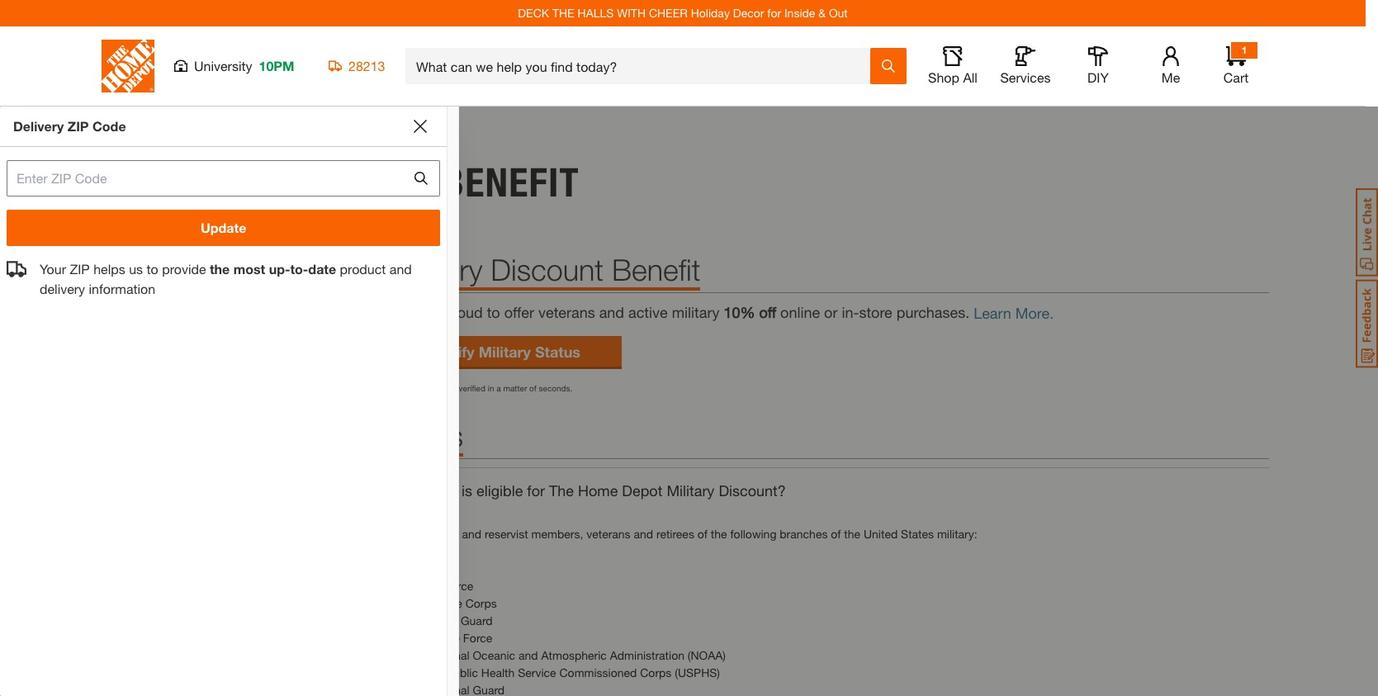 Task type: vqa. For each thing, say whether or not it's contained in the screenshot.
Commissioned
yes



Task type: describe. For each thing, give the bounding box(es) containing it.
drawer close image
[[414, 120, 427, 133]]

update
[[201, 220, 246, 235]]

all
[[963, 69, 978, 85]]

cart
[[1224, 69, 1249, 85]]

store
[[859, 303, 893, 321]]

2 horizontal spatial of
[[831, 527, 841, 541]]

we are proud to offer veterans and active military 10% off online or in-store purchases. learn more.
[[394, 303, 1054, 322]]

university 10pm
[[194, 58, 294, 74]]

administration
[[610, 649, 685, 663]]

deck
[[518, 6, 549, 20]]

date
[[308, 261, 336, 277]]

halls
[[578, 6, 614, 20]]

and inside product and delivery information
[[390, 261, 412, 277]]

to inside we are proud to offer veterans and active military 10% off online or in-store purchases. learn more.
[[487, 303, 500, 321]]

faqs
[[394, 418, 463, 454]]

me
[[1162, 69, 1180, 85]]

shop all
[[928, 69, 978, 85]]

helps
[[93, 261, 125, 277]]

up-
[[269, 261, 290, 277]]

10pm
[[259, 58, 294, 74]]

us
[[427, 666, 443, 680]]

diy
[[1088, 69, 1109, 85]]

are
[[419, 303, 440, 321]]

delivery zip code
[[13, 118, 126, 134]]

update button
[[7, 210, 440, 246]]

holiday
[[691, 6, 730, 20]]

reservist
[[485, 527, 528, 541]]

status
[[535, 343, 581, 361]]

services button
[[999, 46, 1052, 86]]

we
[[394, 303, 415, 321]]

information
[[89, 281, 155, 296]]

eligible
[[477, 482, 523, 500]]

product
[[340, 261, 386, 277]]

1 horizontal spatial discount
[[491, 252, 604, 287]]

retirees
[[657, 527, 694, 541]]

commissioned
[[559, 666, 637, 680]]

online
[[113, 258, 146, 272]]

university
[[194, 58, 252, 74]]

out
[[829, 6, 848, 20]]

get
[[443, 383, 456, 393]]

learn more. button
[[970, 304, 1054, 324]]

discount?
[[719, 482, 786, 500]]

military:
[[937, 527, 978, 541]]

your zip helps us to provide the most up-to-date
[[40, 261, 340, 277]]

feedback link image
[[1356, 279, 1378, 368]]

verify
[[435, 343, 475, 361]]

decor
[[733, 6, 764, 20]]

matter
[[503, 383, 527, 393]]

in
[[488, 383, 494, 393]]

purchases
[[113, 229, 188, 247]]

or
[[824, 303, 838, 321]]

1 horizontal spatial for
[[767, 6, 781, 20]]

1 horizontal spatial of
[[698, 527, 708, 541]]

&
[[819, 6, 826, 20]]

0 vertical spatial orders
[[149, 258, 184, 272]]

public
[[446, 666, 478, 680]]

(noaa)
[[688, 649, 726, 663]]

1
[[1242, 44, 1247, 56]]

members,
[[531, 527, 583, 541]]

10%
[[724, 303, 755, 321]]

1 horizontal spatial benefit
[[612, 252, 701, 287]]

service
[[518, 666, 556, 680]]

2 horizontal spatial the
[[844, 527, 861, 541]]

deck the halls with cheer holiday decor for inside & out link
[[518, 6, 848, 20]]

who
[[427, 482, 458, 500]]

military up are
[[394, 252, 483, 287]]

the
[[552, 6, 575, 20]]

military
[[672, 303, 720, 321]]

and left retirees
[[634, 527, 653, 541]]

0 horizontal spatial discount
[[264, 159, 432, 206]]

home inside dropdown button
[[578, 482, 618, 500]]

28213 button
[[329, 58, 386, 74]]

guard
[[461, 614, 493, 628]]

is
[[462, 482, 472, 500]]

provide
[[162, 261, 206, 277]]

online orders link
[[113, 258, 184, 272]]

the home depot logo image
[[102, 40, 154, 92]]

proud
[[444, 303, 483, 321]]

zip for code
[[68, 118, 89, 134]]

Enter ZIP Code telephone field
[[7, 160, 412, 197]]

delivery
[[40, 281, 85, 296]]

space
[[427, 631, 460, 645]]

who is eligible for the home depot military discount?
[[427, 482, 786, 500]]

28213
[[349, 58, 385, 74]]

store
[[127, 285, 155, 299]]

army
[[427, 545, 454, 559]]

1 vertical spatial orders
[[158, 285, 193, 299]]

depot
[[622, 482, 663, 500]]

1 vertical spatial corps
[[640, 666, 672, 680]]

the
[[549, 482, 574, 500]]

with
[[617, 6, 646, 20]]

(usphs)
[[675, 666, 720, 680]]

cheer
[[649, 6, 688, 20]]

for inside dropdown button
[[527, 482, 545, 500]]



Task type: locate. For each thing, give the bounding box(es) containing it.
to left offer
[[487, 303, 500, 321]]

active
[[427, 527, 459, 541]]

veterans up status at the left of the page
[[538, 303, 595, 321]]

corps down administration
[[640, 666, 672, 680]]

deck the halls with cheer holiday decor for inside & out
[[518, 6, 848, 20]]

to
[[147, 261, 158, 277], [487, 303, 500, 321]]

states
[[901, 527, 934, 541]]

0 horizontal spatial of
[[529, 383, 537, 393]]

0 horizontal spatial for
[[527, 482, 545, 500]]

1 vertical spatial veterans
[[587, 527, 631, 541]]

online orders
[[113, 258, 184, 272]]

benefit
[[442, 159, 580, 206], [612, 252, 701, 287]]

0 vertical spatial discount
[[264, 159, 432, 206]]

diy button
[[1072, 46, 1125, 86]]

online
[[781, 303, 820, 321]]

of
[[529, 383, 537, 393], [698, 527, 708, 541], [831, 527, 841, 541]]

veterans down who is eligible for the home depot military discount?
[[587, 527, 631, 541]]

of right retirees
[[698, 527, 708, 541]]

0 horizontal spatial the
[[210, 261, 230, 277]]

military discount benefit
[[97, 159, 580, 206], [394, 252, 701, 287]]

most
[[233, 261, 265, 277]]

zip for helps
[[70, 261, 90, 277]]

military up purchases
[[97, 159, 253, 206]]

military
[[97, 159, 253, 206], [394, 252, 483, 287], [479, 343, 531, 361], [667, 482, 715, 500]]

orders up in-store orders
[[149, 258, 184, 272]]

verified
[[459, 383, 486, 393]]

the
[[210, 261, 230, 277], [711, 527, 727, 541], [844, 527, 861, 541]]

0 vertical spatial force
[[444, 579, 473, 593]]

and inside army navy air force marine corps coast guard space force national oceanic and atmospheric administration (noaa) us public health service commissioned corps (usphs)
[[519, 649, 538, 663]]

the left following
[[711, 527, 727, 541]]

to right the us
[[147, 261, 158, 277]]

veterans inside we are proud to offer veterans and active military 10% off online or in-store purchases. learn more.
[[538, 303, 595, 321]]

veterans
[[538, 303, 595, 321], [587, 527, 631, 541]]

purchases.
[[897, 303, 970, 321]]

army navy air force marine corps coast guard space force national oceanic and atmospheric administration (noaa) us public health service commissioned corps (usphs)
[[427, 545, 726, 680]]

your
[[40, 261, 66, 277]]

1 vertical spatial military discount benefit
[[394, 252, 701, 287]]

shop
[[928, 69, 960, 85]]

me button
[[1145, 46, 1197, 86]]

in-store orders link
[[113, 285, 193, 299]]

and up service
[[519, 649, 538, 663]]

1 horizontal spatial to
[[487, 303, 500, 321]]

1 vertical spatial to
[[487, 303, 500, 321]]

orders down provide
[[158, 285, 193, 299]]

active
[[628, 303, 668, 321]]

home link
[[97, 126, 132, 142]]

1 vertical spatial home
[[578, 482, 618, 500]]

following
[[730, 527, 777, 541]]

a
[[497, 383, 501, 393]]

health
[[481, 666, 515, 680]]

off
[[759, 303, 776, 321]]

zip left code
[[68, 118, 89, 134]]

0 horizontal spatial home
[[97, 126, 132, 142]]

inside
[[785, 6, 815, 20]]

and right active
[[462, 527, 482, 541]]

1 horizontal spatial the
[[711, 527, 727, 541]]

0 vertical spatial corps
[[466, 597, 497, 611]]

0 vertical spatial zip
[[68, 118, 89, 134]]

home down the home depot logo
[[97, 126, 132, 142]]

1 vertical spatial for
[[527, 482, 545, 500]]

1 vertical spatial benefit
[[612, 252, 701, 287]]

military up active and reservist members, veterans and retirees of the following branches of the united states military:
[[667, 482, 715, 500]]

atmospheric
[[541, 649, 607, 663]]

and right 'product'
[[390, 261, 412, 277]]

0 vertical spatial for
[[767, 6, 781, 20]]

national
[[427, 649, 470, 663]]

force up marine
[[444, 579, 473, 593]]

home right "the"
[[578, 482, 618, 500]]

1 horizontal spatial corps
[[640, 666, 672, 680]]

0 vertical spatial military discount benefit
[[97, 159, 580, 206]]

0 horizontal spatial benefit
[[442, 159, 580, 206]]

to-
[[290, 261, 308, 277]]

air
[[427, 579, 441, 593]]

navy
[[427, 562, 453, 576]]

active and reservist members, veterans and retirees of the following branches of the united states military:
[[427, 527, 978, 541]]

and inside we are proud to offer veterans and active military 10% off online or in-store purchases. learn more.
[[599, 303, 624, 321]]

get verified in a matter of seconds.
[[443, 383, 573, 393]]

more.
[[1016, 304, 1054, 322]]

0 vertical spatial to
[[147, 261, 158, 277]]

for left the inside
[[767, 6, 781, 20]]

of right branches
[[831, 527, 841, 541]]

cart 1
[[1224, 44, 1249, 85]]

seconds.
[[539, 383, 573, 393]]

delivery
[[13, 118, 64, 134]]

offer
[[504, 303, 534, 321]]

0 vertical spatial home
[[97, 126, 132, 142]]

verify military status
[[435, 343, 581, 361]]

home
[[97, 126, 132, 142], [578, 482, 618, 500]]

0 horizontal spatial to
[[147, 261, 158, 277]]

corps up guard
[[466, 597, 497, 611]]

services
[[1001, 69, 1051, 85]]

the left united
[[844, 527, 861, 541]]

the left most on the top left of page
[[210, 261, 230, 277]]

for
[[767, 6, 781, 20], [527, 482, 545, 500]]

1 vertical spatial force
[[463, 631, 492, 645]]

united
[[864, 527, 898, 541]]

us
[[129, 261, 143, 277]]

for left "the"
[[527, 482, 545, 500]]

zip
[[68, 118, 89, 134], [70, 261, 90, 277]]

zip up delivery at the top left
[[70, 261, 90, 277]]

0 horizontal spatial corps
[[466, 597, 497, 611]]

shop all button
[[927, 46, 979, 86]]

and left active
[[599, 303, 624, 321]]

of right matter at the left bottom of page
[[529, 383, 537, 393]]

marine
[[427, 597, 462, 611]]

0 vertical spatial veterans
[[538, 303, 595, 321]]

who is eligible for the home depot military discount? button
[[394, 468, 1269, 514]]

military up get verified in a matter of seconds.
[[479, 343, 531, 361]]

0 vertical spatial benefit
[[442, 159, 580, 206]]

1 horizontal spatial home
[[578, 482, 618, 500]]

1 vertical spatial zip
[[70, 261, 90, 277]]

product and delivery information
[[40, 261, 412, 296]]

force down guard
[[463, 631, 492, 645]]

in-
[[842, 303, 859, 321]]

in-
[[113, 285, 127, 299]]

discount
[[264, 159, 432, 206], [491, 252, 604, 287]]

1 vertical spatial discount
[[491, 252, 604, 287]]

What can we help you find today? search field
[[416, 49, 870, 83]]

orders
[[149, 258, 184, 272], [158, 285, 193, 299]]

military inside who is eligible for the home depot military discount? dropdown button
[[667, 482, 715, 500]]



